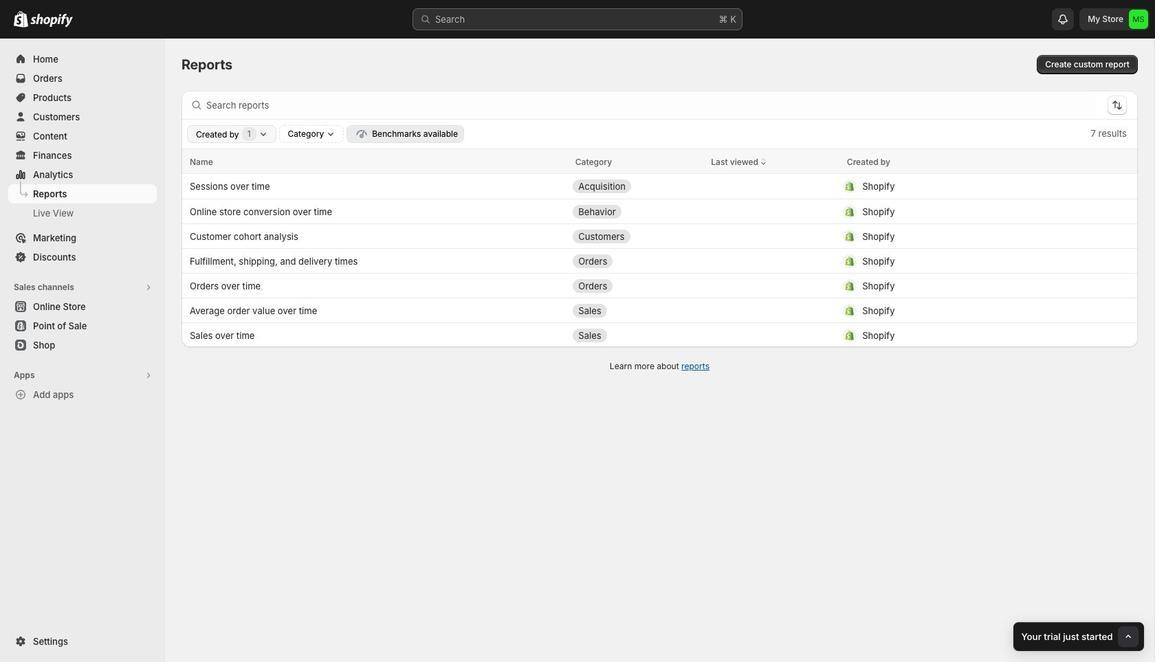 Task type: locate. For each thing, give the bounding box(es) containing it.
3 row from the top
[[182, 199, 1138, 224]]

Search reports text field
[[206, 94, 1097, 116]]

row
[[182, 149, 1138, 174], [182, 174, 1138, 199], [182, 199, 1138, 224], [182, 224, 1138, 248], [182, 248, 1138, 273], [182, 273, 1138, 298], [182, 298, 1138, 323], [182, 323, 1138, 347]]

7 row from the top
[[182, 298, 1138, 323]]

0 horizontal spatial shopify image
[[14, 11, 28, 28]]

2 row from the top
[[182, 174, 1138, 199]]

cell
[[573, 175, 697, 197], [843, 175, 1091, 197], [573, 200, 697, 222], [708, 200, 832, 222], [843, 200, 1091, 222], [573, 225, 697, 247], [843, 225, 1091, 247], [573, 250, 697, 272], [708, 250, 832, 272], [843, 250, 1091, 272], [573, 275, 697, 297], [843, 275, 1091, 297], [573, 299, 697, 322], [708, 299, 832, 322], [843, 299, 1091, 322], [573, 324, 697, 346], [843, 324, 1091, 346]]

shopify image
[[14, 11, 28, 28], [30, 14, 73, 28]]

1 horizontal spatial shopify image
[[30, 14, 73, 28]]



Task type: describe. For each thing, give the bounding box(es) containing it.
5 row from the top
[[182, 248, 1138, 273]]

list of reports table
[[182, 149, 1138, 347]]

8 row from the top
[[182, 323, 1138, 347]]

my store image
[[1129, 10, 1148, 29]]

6 row from the top
[[182, 273, 1138, 298]]

1 row from the top
[[182, 149, 1138, 174]]

4 row from the top
[[182, 224, 1138, 248]]



Task type: vqa. For each thing, say whether or not it's contained in the screenshot.
Dialog
no



